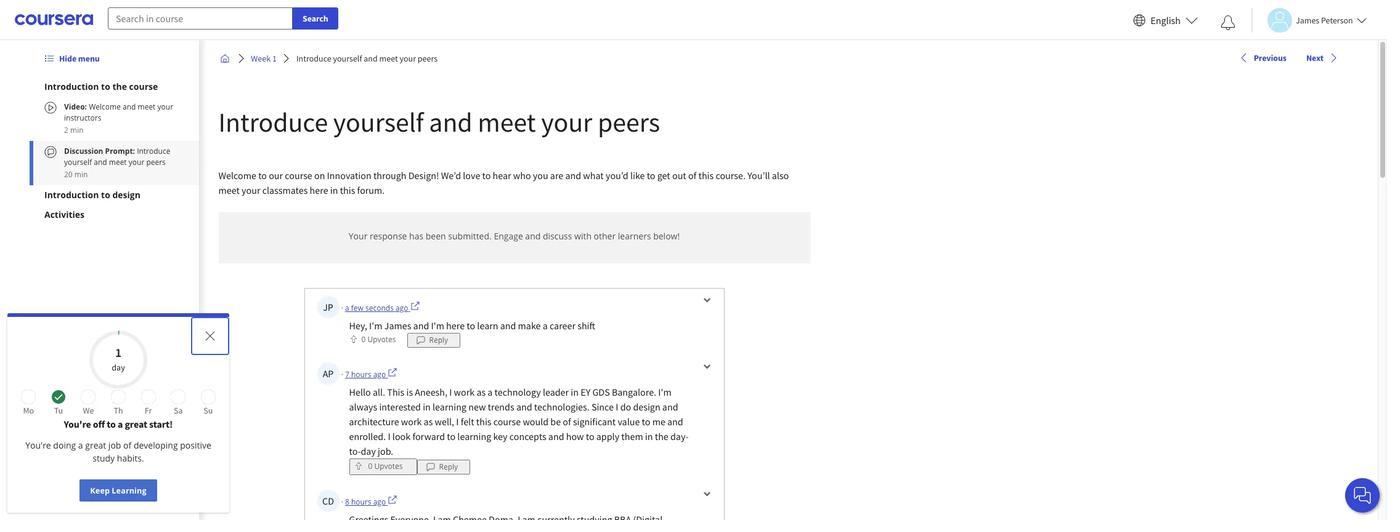 Task type: locate. For each thing, give the bounding box(es) containing it.
2 vertical spatial introduce
[[137, 146, 170, 157]]

introduce yourself and meet your peers
[[296, 53, 437, 64], [218, 105, 660, 139], [64, 146, 170, 168]]

1 vertical spatial as
[[424, 416, 433, 428]]

well,
[[435, 416, 454, 428]]

this down "innovation"
[[340, 184, 355, 197]]

2 introduction from the top
[[44, 189, 99, 201]]

introduce down search
[[296, 53, 331, 64]]

1 vertical spatial introduction
[[44, 189, 99, 201]]

0 vertical spatial the
[[112, 81, 127, 92]]

next
[[1307, 53, 1324, 64]]

welcome left our
[[218, 169, 256, 182]]

as
[[477, 386, 486, 399], [424, 416, 433, 428]]

few
[[351, 303, 364, 314]]

1 inside 1 day
[[115, 345, 121, 361]]

1 vertical spatial design
[[633, 401, 660, 414]]

0 vertical spatial yourself
[[333, 53, 362, 64]]

james
[[1296, 14, 1320, 26], [384, 320, 411, 332]]

in down "innovation"
[[330, 184, 338, 197]]

1 vertical spatial reply button
[[417, 460, 470, 475]]

reply button for aneesh,
[[417, 460, 470, 475]]

course inside "dropdown button"
[[129, 81, 158, 92]]

0 upvotes down hey,
[[361, 335, 396, 345]]

settings menu for chemee doma's post image
[[704, 491, 711, 498]]

1 vertical spatial you're
[[25, 440, 51, 452]]

to-
[[349, 446, 361, 458]]

0 vertical spatial welcome
[[89, 102, 121, 112]]

design up me
[[633, 401, 660, 414]]

welcome down introduction to the course
[[89, 102, 121, 112]]

hours for cd
[[351, 497, 371, 508]]

min
[[70, 125, 84, 136], [74, 169, 88, 180]]

2 horizontal spatial this
[[699, 169, 714, 182]]

0 vertical spatial introduction
[[44, 81, 99, 92]]

in right "them"
[[645, 431, 653, 443]]

· inside jp ·
[[341, 303, 343, 314]]

aneesh,
[[415, 386, 447, 399]]

ey
[[581, 386, 591, 399]]

min right 20
[[74, 169, 88, 180]]

1 vertical spatial 0 upvotes
[[368, 462, 403, 472]]

you're down we
[[64, 418, 91, 431]]

0 horizontal spatial here
[[310, 184, 328, 197]]

week
[[251, 53, 270, 64]]

hours inside 8 hours ago link
[[351, 497, 371, 508]]

course up welcome and meet your instructors
[[129, 81, 158, 92]]

has
[[409, 230, 423, 242]]

su
[[204, 406, 213, 417]]

you're
[[64, 418, 91, 431], [25, 440, 51, 452]]

to left get
[[647, 169, 655, 182]]

forward
[[413, 431, 445, 443]]

course
[[129, 81, 158, 92], [285, 169, 312, 182], [494, 416, 521, 428]]

technology
[[495, 386, 541, 399]]

ago right 8
[[373, 497, 386, 508]]

1 vertical spatial work
[[401, 416, 422, 428]]

2 · from the top
[[341, 370, 343, 380]]

1 horizontal spatial james
[[1296, 14, 1320, 26]]

0 down "enrolled."
[[368, 462, 372, 472]]

i right aneesh, on the bottom of page
[[449, 386, 452, 399]]

discuss
[[543, 230, 572, 242]]

your inside introduce yourself and meet your peers
[[129, 157, 144, 168]]

1 right week
[[272, 53, 276, 64]]

1 horizontal spatial you're
[[64, 418, 91, 431]]

1 introduction from the top
[[44, 81, 99, 92]]

learning up well,
[[433, 401, 467, 414]]

chat with us image
[[1353, 486, 1373, 506]]

introduction inside "dropdown button"
[[44, 81, 99, 92]]

ago right the "seconds"
[[396, 303, 408, 314]]

0 vertical spatial ago
[[396, 303, 408, 314]]

day up th
[[112, 362, 125, 373]]

2 vertical spatial of
[[123, 440, 131, 452]]

peers
[[417, 53, 437, 64], [598, 105, 660, 139], [146, 157, 166, 168]]

hours
[[351, 370, 371, 380], [351, 497, 371, 508]]

1 horizontal spatial design
[[633, 401, 660, 414]]

a
[[345, 303, 349, 314], [543, 320, 548, 332], [488, 386, 493, 399], [118, 418, 123, 431], [78, 440, 83, 452]]

reply down hey, i'm james and i'm here to learn and make a career shift at the bottom left of page
[[429, 335, 448, 346]]

1 vertical spatial yourself
[[333, 105, 424, 139]]

i'm down a few seconds ago
[[369, 320, 382, 332]]

the up welcome and meet your instructors
[[112, 81, 127, 92]]

1 vertical spatial this
[[340, 184, 355, 197]]

great up study
[[85, 440, 106, 452]]

1 vertical spatial the
[[655, 431, 669, 443]]

to up activities dropdown button
[[101, 189, 110, 201]]

0 vertical spatial hours
[[351, 370, 371, 380]]

this down "new"
[[476, 416, 492, 428]]

hey, i'm james and i'm here to learn and make a career shift
[[349, 320, 595, 332]]

leader
[[543, 386, 569, 399]]

introduction down 20
[[44, 189, 99, 201]]

1 vertical spatial of
[[563, 416, 571, 428]]

engage
[[494, 230, 523, 242]]

new
[[468, 401, 486, 414]]

of inside hello all. this is aneesh, i work as a technology leader in ey gds bangalore. i'm always interested in learning new trends and technologies. since i do design and architecture work as well, i felt this course would be of significant value to me and enrolled. i look forward to learning key concepts and how to apply them in the day- to-day job.
[[563, 416, 571, 428]]

keep
[[90, 486, 110, 497]]

1 horizontal spatial day
[[361, 446, 376, 458]]

min for 2 min
[[70, 125, 84, 136]]

work up look
[[401, 416, 422, 428]]

0 upvotes
[[361, 335, 396, 345], [368, 462, 403, 472]]

jp
[[323, 301, 333, 314]]

introduction inside dropdown button
[[44, 189, 99, 201]]

3 · from the top
[[341, 497, 343, 508]]

1 vertical spatial james
[[384, 320, 411, 332]]

learners
[[618, 230, 651, 242]]

upvotes
[[368, 335, 396, 345], [374, 462, 403, 472]]

day
[[112, 362, 125, 373], [361, 446, 376, 458]]

2 vertical spatial yourself
[[64, 157, 92, 168]]

0 horizontal spatial peers
[[146, 157, 166, 168]]

tu
[[54, 406, 63, 417]]

you're for you're off to a great start!
[[64, 418, 91, 431]]

0 upvotes for top svgupvote image
[[361, 335, 396, 345]]

reply button down the "forward"
[[417, 460, 470, 475]]

· for jp
[[341, 303, 343, 314]]

yourself down search button
[[333, 53, 362, 64]]

0 horizontal spatial the
[[112, 81, 127, 92]]

0 vertical spatial introduce
[[296, 53, 331, 64]]

0 vertical spatial 1
[[272, 53, 276, 64]]

a left few
[[345, 303, 349, 314]]

7 hours ago link
[[345, 368, 398, 380]]

a inside hello all. this is aneesh, i work as a technology leader in ey gds bangalore. i'm always interested in learning new trends and technologies. since i do design and architecture work as well, i felt this course would be of significant value to me and enrolled. i look forward to learning key concepts and how to apply them in the day- to-day job.
[[488, 386, 493, 399]]

to
[[101, 81, 110, 92], [258, 169, 267, 182], [482, 169, 491, 182], [647, 169, 655, 182], [101, 189, 110, 201], [467, 320, 475, 332], [642, 416, 650, 428], [107, 418, 116, 431], [447, 431, 456, 443], [586, 431, 594, 443]]

0 horizontal spatial course
[[129, 81, 158, 92]]

1 vertical spatial course
[[285, 169, 312, 182]]

1 vertical spatial 1
[[115, 345, 121, 361]]

james left peterson
[[1296, 14, 1320, 26]]

introduction for introduction to the course
[[44, 81, 99, 92]]

activities
[[44, 209, 84, 221]]

0 vertical spatial ·
[[341, 303, 343, 314]]

0 horizontal spatial welcome
[[89, 102, 121, 112]]

ago up all.
[[373, 370, 386, 380]]

i'm
[[369, 320, 382, 332], [431, 320, 444, 332], [658, 386, 672, 399]]

0 down hey,
[[361, 335, 366, 345]]

0 vertical spatial you're
[[64, 418, 91, 431]]

a right doing
[[78, 440, 83, 452]]

design up activities dropdown button
[[112, 189, 140, 201]]

peers inside introduce yourself and meet your peers
[[146, 157, 166, 168]]

great down fr
[[125, 418, 147, 431]]

welcome
[[89, 102, 121, 112], [218, 169, 256, 182]]

introduction up 'video:'
[[44, 81, 99, 92]]

interested
[[379, 401, 421, 414]]

your
[[349, 230, 368, 242]]

1 horizontal spatial welcome
[[218, 169, 256, 182]]

svgupvote image down to-
[[354, 462, 363, 471]]

day-
[[671, 431, 689, 443]]

2 horizontal spatial of
[[688, 169, 697, 182]]

start!
[[149, 418, 173, 431]]

· for cd
[[341, 497, 343, 508]]

felt
[[461, 416, 474, 428]]

coursera image
[[15, 10, 93, 30]]

reply button down hey, i'm james and i'm here to learn and make a career shift at the bottom left of page
[[407, 333, 460, 348]]

1 · from the top
[[341, 303, 343, 314]]

of inside the you're doing a great job of developing positive study habits.
[[123, 440, 131, 452]]

0 horizontal spatial james
[[384, 320, 411, 332]]

1 horizontal spatial i'm
[[431, 320, 444, 332]]

of right job
[[123, 440, 131, 452]]

are
[[550, 169, 563, 182]]

0 horizontal spatial 0
[[361, 335, 366, 345]]

to down well,
[[447, 431, 456, 443]]

yourself inside introduce yourself and meet your peers
[[64, 157, 92, 168]]

gds
[[593, 386, 610, 399]]

1 horizontal spatial course
[[285, 169, 312, 182]]

reply down the "forward"
[[439, 462, 458, 472]]

2 horizontal spatial peers
[[598, 105, 660, 139]]

the down me
[[655, 431, 669, 443]]

yourself down discussion
[[64, 157, 92, 168]]

to inside dropdown button
[[101, 189, 110, 201]]

0 vertical spatial of
[[688, 169, 697, 182]]

architecture
[[349, 416, 399, 428]]

2 vertical spatial ·
[[341, 497, 343, 508]]

here left learn
[[446, 320, 465, 332]]

as up the "forward"
[[424, 416, 433, 428]]

0 vertical spatial this
[[699, 169, 714, 182]]

ago for cd
[[373, 497, 386, 508]]

close image
[[203, 329, 218, 344]]

0 vertical spatial reply
[[429, 335, 448, 346]]

· left 8
[[341, 497, 343, 508]]

0 vertical spatial design
[[112, 189, 140, 201]]

2 min
[[64, 125, 84, 136]]

this left course.
[[699, 169, 714, 182]]

day down "enrolled."
[[361, 446, 376, 458]]

on
[[314, 169, 325, 182]]

0 vertical spatial as
[[477, 386, 486, 399]]

1 horizontal spatial of
[[563, 416, 571, 428]]

home image
[[220, 54, 230, 63]]

here down on
[[310, 184, 328, 197]]

introduction
[[44, 81, 99, 92], [44, 189, 99, 201]]

in
[[330, 184, 338, 197], [571, 386, 579, 399], [423, 401, 431, 414], [645, 431, 653, 443]]

settings menu for aneesh pulukkul's post image
[[704, 363, 711, 370]]

learning down felt
[[458, 431, 491, 443]]

hours inside 7 hours ago link
[[351, 370, 371, 380]]

1 vertical spatial ·
[[341, 370, 343, 380]]

· left 7
[[341, 370, 343, 380]]

1 vertical spatial great
[[85, 440, 106, 452]]

2 vertical spatial this
[[476, 416, 492, 428]]

previous
[[1254, 53, 1287, 64]]

hey,
[[349, 320, 367, 332]]

course up classmates
[[285, 169, 312, 182]]

1
[[272, 53, 276, 64], [115, 345, 121, 361]]

i left felt
[[456, 416, 459, 428]]

0 horizontal spatial great
[[85, 440, 106, 452]]

i left look
[[388, 431, 391, 443]]

i'm inside hello all. this is aneesh, i work as a technology leader in ey gds bangalore. i'm always interested in learning new trends and technologies. since i do design and architecture work as well, i felt this course would be of significant value to me and enrolled. i look forward to learning key concepts and how to apply them in the day- to-day job.
[[658, 386, 672, 399]]

1 up th
[[115, 345, 121, 361]]

work up "new"
[[454, 386, 475, 399]]

james inside popup button
[[1296, 14, 1320, 26]]

get
[[657, 169, 670, 182]]

to up welcome and meet your instructors
[[101, 81, 110, 92]]

1 vertical spatial min
[[74, 169, 88, 180]]

hours right 8
[[351, 497, 371, 508]]

to left our
[[258, 169, 267, 182]]

your response has been submitted. engage and discuss with other learners below!
[[349, 230, 680, 242]]

1 vertical spatial hours
[[351, 497, 371, 508]]

introduce right prompt: at the top of the page
[[137, 146, 170, 157]]

meet
[[379, 53, 397, 64], [138, 102, 156, 112], [478, 105, 536, 139], [109, 157, 127, 168], [218, 184, 240, 197]]

shift
[[578, 320, 595, 332]]

here
[[310, 184, 328, 197], [446, 320, 465, 332]]

0 vertical spatial here
[[310, 184, 328, 197]]

how
[[566, 431, 584, 443]]

· inside ap ·
[[341, 370, 343, 380]]

0 vertical spatial 0 upvotes
[[361, 335, 396, 345]]

you're left doing
[[25, 440, 51, 452]]

hours right 7
[[351, 370, 371, 380]]

course inside welcome to our course on innovation through design! we'd love to hear who you are and what you'd like to get out of this course. you'll also meet your classmates here in this forum.
[[285, 169, 312, 182]]

welcome inside welcome to our course on innovation through design! we'd love to hear who you are and what you'd like to get out of this course. you'll also meet your classmates here in this forum.
[[218, 169, 256, 182]]

0
[[361, 335, 366, 345], [368, 462, 372, 472]]

introduction to design button
[[44, 189, 184, 202]]

of right be
[[563, 416, 571, 428]]

hear
[[493, 169, 511, 182]]

ap link
[[317, 363, 339, 385]]

· inside cd ·
[[341, 497, 343, 508]]

of right out
[[688, 169, 697, 182]]

menu
[[78, 53, 100, 64]]

1 vertical spatial here
[[446, 320, 465, 332]]

course down 'trends'
[[494, 416, 521, 428]]

0 vertical spatial course
[[129, 81, 158, 92]]

2 vertical spatial peers
[[146, 157, 166, 168]]

we'd
[[441, 169, 461, 182]]

james down a few seconds ago "link"
[[384, 320, 411, 332]]

i
[[449, 386, 452, 399], [616, 401, 618, 414], [456, 416, 459, 428], [388, 431, 391, 443]]

and inside introduce yourself and meet your peers
[[94, 157, 107, 168]]

1 vertical spatial reply
[[439, 462, 458, 472]]

0 vertical spatial james
[[1296, 14, 1320, 26]]

a right make
[[543, 320, 548, 332]]

1 horizontal spatial this
[[476, 416, 492, 428]]

ago
[[396, 303, 408, 314], [373, 370, 386, 380], [373, 497, 386, 508]]

to right love
[[482, 169, 491, 182]]

0 horizontal spatial you're
[[25, 440, 51, 452]]

svgupvote image
[[349, 335, 358, 344], [354, 462, 363, 471]]

2 vertical spatial ago
[[373, 497, 386, 508]]

min right 2
[[70, 125, 84, 136]]

1 vertical spatial peers
[[598, 105, 660, 139]]

great inside the you're doing a great job of developing positive study habits.
[[85, 440, 106, 452]]

to right off
[[107, 418, 116, 431]]

0 vertical spatial work
[[454, 386, 475, 399]]

also
[[772, 169, 789, 182]]

i'm up me
[[658, 386, 672, 399]]

introduce up our
[[218, 105, 328, 139]]

ago for ap
[[373, 370, 386, 380]]

yourself up through
[[333, 105, 424, 139]]

0 vertical spatial great
[[125, 418, 147, 431]]

0 horizontal spatial work
[[401, 416, 422, 428]]

0 vertical spatial peers
[[417, 53, 437, 64]]

1 horizontal spatial 1
[[272, 53, 276, 64]]

1 vertical spatial day
[[361, 446, 376, 458]]

0 horizontal spatial design
[[112, 189, 140, 201]]

1 hours from the top
[[351, 370, 371, 380]]

1 horizontal spatial the
[[655, 431, 669, 443]]

1 horizontal spatial 0
[[368, 462, 372, 472]]

a up 'trends'
[[488, 386, 493, 399]]

hide menu button
[[39, 47, 105, 70]]

svgupvote image down hey,
[[349, 335, 358, 344]]

you're inside the you're doing a great job of developing positive study habits.
[[25, 440, 51, 452]]

· right jp link
[[341, 303, 343, 314]]

0 vertical spatial reply button
[[407, 333, 460, 348]]

upvotes down the "seconds"
[[368, 335, 396, 345]]

design inside dropdown button
[[112, 189, 140, 201]]

i'm left learn
[[431, 320, 444, 332]]

job.
[[378, 446, 393, 458]]

0 vertical spatial min
[[70, 125, 84, 136]]

as up "new"
[[477, 386, 486, 399]]

upvotes down job.
[[374, 462, 403, 472]]

welcome inside welcome and meet your instructors
[[89, 102, 121, 112]]

1 inside "link"
[[272, 53, 276, 64]]

course inside hello all. this is aneesh, i work as a technology leader in ey gds bangalore. i'm always interested in learning new trends and technologies. since i do design and architecture work as well, i felt this course would be of significant value to me and enrolled. i look forward to learning key concepts and how to apply them in the day- to-day job.
[[494, 416, 521, 428]]

0 horizontal spatial 1
[[115, 345, 121, 361]]

2 hours from the top
[[351, 497, 371, 508]]

design!
[[408, 169, 439, 182]]

0 upvotes down job.
[[368, 462, 403, 472]]

welcome to our course on innovation through design! we'd love to hear who you are and what you'd like to get out of this course. you'll also meet your classmates here in this forum.
[[218, 169, 791, 197]]

0 horizontal spatial of
[[123, 440, 131, 452]]



Task type: describe. For each thing, give the bounding box(es) containing it.
search
[[303, 13, 328, 24]]

doing
[[53, 440, 76, 452]]

submitted.
[[448, 230, 492, 242]]

to inside 1 'dialog'
[[107, 418, 116, 431]]

1 vertical spatial upvotes
[[374, 462, 403, 472]]

cd
[[322, 496, 334, 508]]

a few seconds ago
[[345, 303, 408, 314]]

course for our
[[285, 169, 312, 182]]

0 vertical spatial introduce yourself and meet your peers
[[296, 53, 437, 64]]

1 dialog
[[7, 314, 229, 513]]

reply for i'm
[[429, 335, 448, 346]]

discussion prompt:
[[64, 146, 137, 157]]

0 upvotes for bottommost svgupvote image
[[368, 462, 403, 472]]

ago inside "link"
[[396, 303, 408, 314]]

course for the
[[129, 81, 158, 92]]

video:
[[64, 102, 89, 112]]

since
[[592, 401, 614, 414]]

would
[[523, 416, 549, 428]]

reply button for i'm
[[407, 333, 460, 348]]

english button
[[1129, 0, 1203, 40]]

0 vertical spatial learning
[[433, 401, 467, 414]]

min for 20 min
[[74, 169, 88, 180]]

trends
[[488, 401, 514, 414]]

meet inside welcome to our course on innovation through design! we'd love to hear who you are and what you'd like to get out of this course. you'll also meet your classmates here in this forum.
[[218, 184, 240, 197]]

1 vertical spatial introduce
[[218, 105, 328, 139]]

forum.
[[357, 184, 385, 197]]

a inside the you're doing a great job of developing positive study habits.
[[78, 440, 83, 452]]

them
[[621, 431, 643, 443]]

th
[[114, 406, 123, 417]]

0 horizontal spatial as
[[424, 416, 433, 428]]

1 vertical spatial 0
[[368, 462, 372, 472]]

james peterson button
[[1252, 8, 1367, 32]]

we
[[83, 406, 94, 417]]

in inside welcome to our course on innovation through design! we'd love to hear who you are and what you'd like to get out of this course. you'll also meet your classmates here in this forum.
[[330, 184, 338, 197]]

jp link
[[317, 296, 339, 319]]

you're off to a great start!
[[64, 418, 173, 431]]

english
[[1151, 14, 1181, 26]]

introduction to design
[[44, 189, 140, 201]]

· for ap
[[341, 370, 343, 380]]

instructors
[[64, 113, 101, 123]]

welcome for and
[[89, 102, 121, 112]]

enrolled.
[[349, 431, 386, 443]]

in down aneesh, on the bottom of page
[[423, 401, 431, 414]]

1 day
[[112, 345, 125, 373]]

bangalore.
[[612, 386, 656, 399]]

all.
[[373, 386, 385, 399]]

keep learning button
[[80, 480, 157, 502]]

a inside "link"
[[345, 303, 349, 314]]

1 vertical spatial learning
[[458, 431, 491, 443]]

i left 'do'
[[616, 401, 618, 414]]

value
[[618, 416, 640, 428]]

you'd
[[606, 169, 628, 182]]

this inside hello all. this is aneesh, i work as a technology leader in ey gds bangalore. i'm always interested in learning new trends and technologies. since i do design and architecture work as well, i felt this course would be of significant value to me and enrolled. i look forward to learning key concepts and how to apply them in the day- to-day job.
[[476, 416, 492, 428]]

classmates
[[262, 184, 308, 197]]

of inside welcome to our course on innovation through design! we'd love to hear who you are and what you'd like to get out of this course. you'll also meet your classmates here in this forum.
[[688, 169, 697, 182]]

to right how
[[586, 431, 594, 443]]

8
[[345, 497, 349, 508]]

the inside "dropdown button"
[[112, 81, 127, 92]]

to inside "dropdown button"
[[101, 81, 110, 92]]

course.
[[716, 169, 746, 182]]

here inside welcome to our course on innovation through design! we'd love to hear who you are and what you'd like to get out of this course. you'll also meet your classmates here in this forum.
[[310, 184, 328, 197]]

out
[[672, 169, 686, 182]]

1 vertical spatial svgupvote image
[[354, 462, 363, 471]]

activities button
[[44, 209, 184, 221]]

2
[[64, 125, 68, 136]]

introduction to the course button
[[44, 81, 184, 93]]

to left me
[[642, 416, 650, 428]]

this
[[387, 386, 404, 399]]

is
[[406, 386, 413, 399]]

you're for you're doing a great job of developing positive study habits.
[[25, 440, 51, 452]]

love
[[463, 169, 480, 182]]

7 hours ago
[[345, 370, 386, 380]]

20 min
[[64, 169, 88, 180]]

0 vertical spatial svgupvote image
[[349, 335, 358, 344]]

always
[[349, 401, 377, 414]]

and inside welcome to our course on innovation through design! we'd love to hear who you are and what you'd like to get out of this course. you'll also meet your classmates here in this forum.
[[565, 169, 581, 182]]

1 horizontal spatial as
[[477, 386, 486, 399]]

settings menu for james peterson's post image
[[704, 296, 711, 304]]

reply for aneesh,
[[439, 462, 458, 472]]

career
[[550, 320, 576, 332]]

2 vertical spatial introduce yourself and meet your peers
[[64, 146, 170, 168]]

keep learning
[[90, 486, 146, 497]]

introduce yourself and meet your peers link
[[291, 47, 442, 70]]

learning
[[112, 486, 146, 497]]

fr
[[145, 406, 152, 417]]

your inside welcome to our course on innovation through design! we'd love to hear who you are and what you'd like to get out of this course. you'll also meet your classmates here in this forum.
[[242, 184, 260, 197]]

cd ·
[[322, 496, 345, 508]]

other
[[594, 230, 616, 242]]

previous button
[[1234, 47, 1292, 69]]

be
[[551, 416, 561, 428]]

0 horizontal spatial i'm
[[369, 320, 382, 332]]

peterson
[[1321, 14, 1353, 26]]

off
[[93, 418, 105, 431]]

you'll
[[748, 169, 770, 182]]

0 horizontal spatial this
[[340, 184, 355, 197]]

0 vertical spatial upvotes
[[368, 335, 396, 345]]

1 vertical spatial introduce yourself and meet your peers
[[218, 105, 660, 139]]

and inside welcome and meet your instructors
[[123, 102, 136, 112]]

week 1
[[251, 53, 276, 64]]

day inside hello all. this is aneesh, i work as a technology leader in ey gds bangalore. i'm always interested in learning new trends and technologies. since i do design and architecture work as well, i felt this course would be of significant value to me and enrolled. i look forward to learning key concepts and how to apply them in the day- to-day job.
[[361, 446, 376, 458]]

search button
[[293, 7, 338, 30]]

to left learn
[[467, 320, 475, 332]]

been
[[426, 230, 446, 242]]

who
[[513, 169, 531, 182]]

apply
[[596, 431, 619, 443]]

ap ·
[[323, 368, 345, 380]]

8 hours ago
[[345, 497, 386, 508]]

hide
[[59, 53, 77, 64]]

learn
[[477, 320, 498, 332]]

welcome for to
[[218, 169, 256, 182]]

8 hours ago link
[[345, 496, 398, 508]]

0 vertical spatial 0
[[361, 335, 366, 345]]

ap
[[323, 368, 334, 380]]

job
[[108, 440, 121, 452]]

response
[[370, 230, 407, 242]]

meet inside welcome and meet your instructors
[[138, 102, 156, 112]]

discussion
[[64, 146, 103, 157]]

20
[[64, 169, 73, 180]]

like
[[630, 169, 645, 182]]

meet inside introduce yourself and meet your peers
[[109, 157, 127, 168]]

next button
[[1302, 47, 1344, 69]]

Search in course text field
[[108, 7, 293, 30]]

hours for ap
[[351, 370, 371, 380]]

1 horizontal spatial great
[[125, 418, 147, 431]]

concepts
[[510, 431, 546, 443]]

with
[[574, 230, 592, 242]]

show notifications image
[[1221, 15, 1236, 30]]

a down th
[[118, 418, 123, 431]]

our
[[269, 169, 283, 182]]

your inside welcome and meet your instructors
[[157, 102, 173, 112]]

1 horizontal spatial work
[[454, 386, 475, 399]]

the inside hello all. this is aneesh, i work as a technology leader in ey gds bangalore. i'm always interested in learning new trends and technologies. since i do design and architecture work as well, i felt this course would be of significant value to me and enrolled. i look forward to learning key concepts and how to apply them in the day- to-day job.
[[655, 431, 669, 443]]

your inside 'introduce yourself and meet your peers' link
[[399, 53, 416, 64]]

1 horizontal spatial here
[[446, 320, 465, 332]]

hello all. this is aneesh, i work as a technology leader in ey gds bangalore. i'm always interested in learning new trends and technologies. since i do design and architecture work as well, i felt this course would be of significant value to me and enrolled. i look forward to learning key concepts and how to apply them in the day- to-day job.
[[349, 386, 689, 458]]

design inside hello all. this is aneesh, i work as a technology leader in ey gds bangalore. i'm always interested in learning new trends and technologies. since i do design and architecture work as well, i felt this course would be of significant value to me and enrolled. i look forward to learning key concepts and how to apply them in the day- to-day job.
[[633, 401, 660, 414]]

study
[[93, 453, 115, 465]]

introduction for introduction to design
[[44, 189, 99, 201]]

seconds
[[365, 303, 394, 314]]

day inside 1 'dialog'
[[112, 362, 125, 373]]

below!
[[653, 230, 680, 242]]

1 horizontal spatial peers
[[417, 53, 437, 64]]

in left ey
[[571, 386, 579, 399]]

what
[[583, 169, 604, 182]]



Task type: vqa. For each thing, say whether or not it's contained in the screenshot.
here
yes



